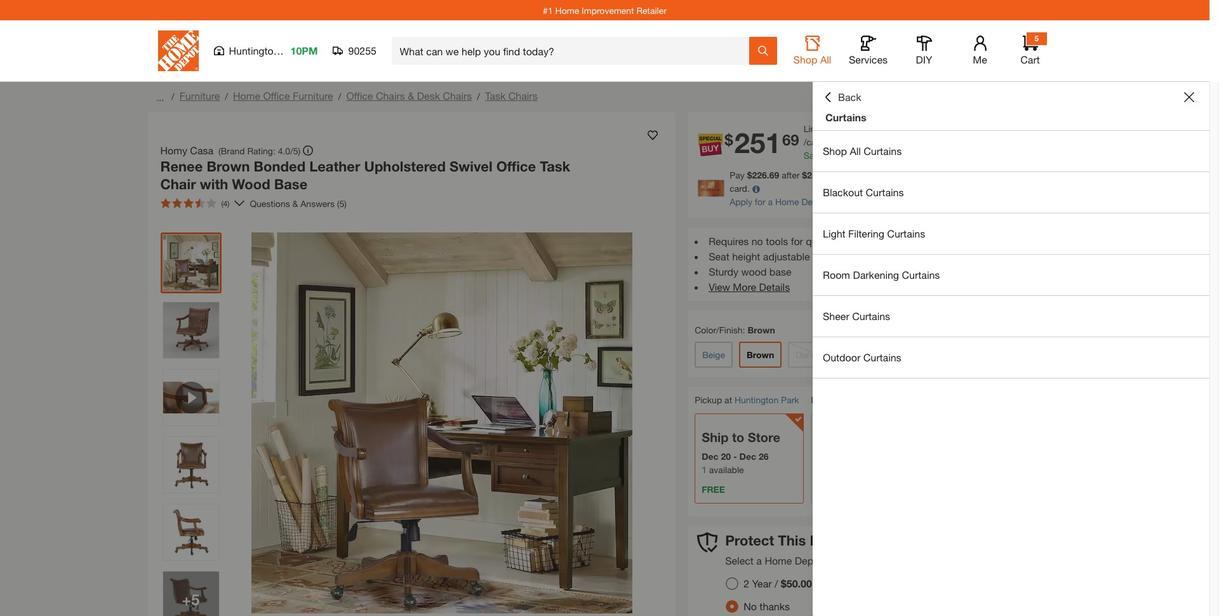 Task type: locate. For each thing, give the bounding box(es) containing it.
(4) link
[[155, 193, 245, 213]]

1 vertical spatial shop
[[823, 145, 847, 157]]

improvement
[[582, 5, 634, 16]]

all up back button
[[821, 53, 832, 65]]

0 horizontal spatial to
[[732, 430, 745, 445]]

0 vertical spatial huntington
[[229, 44, 279, 57]]

$ right after
[[802, 170, 807, 180]]

curtains right filtering
[[888, 227, 926, 239]]

0 horizontal spatial park
[[282, 44, 303, 57]]

shop inside button
[[794, 53, 818, 65]]

home right furniture "link"
[[233, 90, 260, 102]]

2 dec from the left
[[740, 451, 757, 462]]

curtains right sheer
[[853, 310, 891, 322]]

0 vertical spatial to
[[853, 394, 861, 405]]

/ inside option group
[[775, 578, 778, 590]]

requires no tools for quick and easy assembly seat height adjustable sturdy wood base view more details
[[709, 235, 921, 293]]

0 vertical spatial task
[[485, 90, 506, 102]]

1 vertical spatial all
[[850, 145, 861, 157]]

to
[[853, 394, 861, 405], [732, 430, 745, 445]]

bonded
[[254, 158, 306, 175]]

task inside ... / furniture / home office furniture / office chairs & desk chairs / task chairs
[[485, 90, 506, 102]]

69
[[783, 131, 800, 149]]

1 horizontal spatial 25
[[848, 150, 858, 161]]

20 inside ship to store dec 20 - dec 26 1 available
[[721, 451, 731, 462]]

1 vertical spatial 20
[[721, 451, 731, 462]]

a right select
[[757, 555, 762, 567]]

1 horizontal spatial .
[[855, 137, 857, 147]]

:
[[743, 325, 745, 335]]

0 horizontal spatial 25
[[807, 170, 817, 180]]

/ right furniture "link"
[[225, 91, 228, 102]]

base
[[274, 176, 308, 192]]

off
[[820, 170, 837, 180]]

/carton
[[804, 137, 832, 147]]

& left desk
[[408, 90, 414, 102]]

option group
[[721, 573, 822, 616]]

1
[[702, 464, 707, 475]]

apply now image
[[698, 180, 730, 197]]

park left delivering
[[781, 394, 799, 405]]

1 horizontal spatial chairs
[[443, 90, 472, 102]]

1 horizontal spatial furniture
[[293, 90, 333, 102]]

1 horizontal spatial all
[[850, 145, 861, 157]]

brown homy casa task chairs renee c3.2 image
[[163, 437, 219, 493]]

160
[[831, 150, 846, 161]]

office down huntington park
[[263, 90, 290, 102]]

drawer close image
[[1185, 92, 1195, 102]]

1 horizontal spatial office
[[346, 90, 373, 102]]

1 vertical spatial 25
[[807, 170, 817, 180]]

2 year / $50.00
[[744, 578, 812, 590]]

1 vertical spatial huntington
[[735, 394, 779, 405]]

a down 226.69
[[768, 196, 773, 207]]

furniture right ... button
[[180, 90, 220, 102]]

0 horizontal spatial huntington
[[229, 44, 279, 57]]

new
[[1024, 170, 1040, 180]]

a inside your total qualifying purchase upon opening a new card.
[[1017, 170, 1021, 180]]

shop for shop all
[[794, 53, 818, 65]]

0 vertical spatial 20
[[826, 123, 836, 134]]

menu
[[813, 131, 1210, 379]]

sheer curtains link
[[813, 296, 1210, 337]]

& down the base
[[293, 198, 298, 209]]

darkening
[[853, 269, 899, 281]]

to right delivering
[[853, 394, 861, 405]]

25 left off at top right
[[807, 170, 817, 180]]

0 horizontal spatial all
[[821, 53, 832, 65]]

all left 39
[[850, 145, 861, 157]]

office inside renee brown bonded leather upholstered swivel office task chair with wood base
[[497, 158, 536, 175]]

view more details link
[[709, 281, 790, 293]]

thanks
[[760, 601, 790, 613]]

task
[[485, 90, 506, 102], [540, 158, 571, 175]]

2 chairs from the left
[[443, 90, 472, 102]]

.
[[855, 137, 857, 147], [846, 150, 848, 161]]

furniture down "10pm"
[[293, 90, 333, 102]]

services button
[[848, 36, 889, 66]]

details
[[759, 281, 790, 293]]

1 furniture from the left
[[180, 90, 220, 102]]

/
[[171, 91, 174, 102], [225, 91, 228, 102], [338, 91, 341, 102], [477, 91, 480, 102], [775, 578, 778, 590]]

2 horizontal spatial chairs
[[509, 90, 538, 102]]

$ inside $ 251 69
[[725, 131, 733, 149]]

curtains right outdoor on the bottom right
[[864, 351, 902, 363]]

per
[[838, 123, 851, 134]]

1 vertical spatial task
[[540, 158, 571, 175]]

0 horizontal spatial 20
[[721, 451, 731, 462]]

brown homy casa task chairs renee 4f.3 image
[[163, 504, 219, 560]]

brown down color/finish : brown
[[747, 349, 774, 360]]

1 horizontal spatial dec
[[740, 451, 757, 462]]

no
[[752, 235, 763, 247]]

20 left per
[[826, 123, 836, 134]]

the home depot logo image
[[158, 30, 199, 71]]

0 vertical spatial shop
[[794, 53, 818, 65]]

0 vertical spatial &
[[408, 90, 414, 102]]

curtains inside "link"
[[864, 351, 902, 363]]

6316524675112 image
[[163, 370, 219, 426]]

homy casa
[[160, 144, 213, 156]]

1 horizontal spatial for
[[791, 235, 804, 247]]

25 left (
[[848, 150, 858, 161]]

$ left 251
[[725, 131, 733, 149]]

all for shop all
[[821, 53, 832, 65]]

blackout curtains link
[[813, 172, 1210, 213]]

swivel
[[450, 158, 493, 175]]

homy
[[160, 144, 187, 156]]

1 vertical spatial .
[[846, 150, 848, 161]]

shop all curtains
[[823, 145, 902, 157]]

0 vertical spatial a
[[1017, 170, 1021, 180]]

1 horizontal spatial shop
[[823, 145, 847, 157]]

ship
[[702, 430, 729, 445]]

and
[[834, 235, 851, 247]]

0 vertical spatial park
[[282, 44, 303, 57]]

1 horizontal spatial &
[[408, 90, 414, 102]]

dec right -
[[740, 451, 757, 462]]

huntington
[[229, 44, 279, 57], [735, 394, 779, 405]]

1 horizontal spatial huntington
[[735, 394, 779, 405]]

0 horizontal spatial dec
[[702, 451, 719, 462]]

20 left -
[[721, 451, 731, 462]]

2
[[744, 578, 750, 590]]

-
[[734, 451, 737, 462]]

office
[[263, 90, 290, 102], [346, 90, 373, 102], [497, 158, 536, 175]]

dec
[[702, 451, 719, 462], [740, 451, 757, 462]]

home inside protect this item select a home depot protection plan by allstate for:
[[765, 555, 792, 567]]

plan
[[875, 555, 895, 567]]

1 horizontal spatial task
[[540, 158, 571, 175]]

39
[[863, 150, 873, 161]]

huntington left "10pm"
[[229, 44, 279, 57]]

a
[[1017, 170, 1021, 180], [768, 196, 773, 207], [757, 555, 762, 567]]

chairs
[[376, 90, 405, 102], [443, 90, 472, 102], [509, 90, 538, 102]]

brown homy casa task chairs renee 1f.4 image
[[163, 572, 219, 616]]

0 vertical spatial brown
[[207, 158, 250, 175]]

0 horizontal spatial for
[[755, 196, 766, 207]]

0 vertical spatial all
[[821, 53, 832, 65]]

1 vertical spatial for
[[791, 235, 804, 247]]

to for delivering
[[853, 394, 861, 405]]

retailer
[[637, 5, 667, 16]]

26
[[759, 451, 769, 462]]

view
[[709, 281, 730, 293]]

a left new
[[1017, 170, 1021, 180]]

0 vertical spatial .
[[855, 137, 857, 147]]

0 horizontal spatial chairs
[[376, 90, 405, 102]]

chair
[[160, 176, 196, 192]]

$ up 160
[[835, 137, 840, 147]]

0 horizontal spatial shop
[[794, 53, 818, 65]]

sheer
[[823, 310, 850, 322]]

1 vertical spatial depot
[[795, 555, 823, 567]]

total
[[860, 170, 877, 180]]

no thanks
[[744, 601, 790, 613]]

0 horizontal spatial &
[[293, 198, 298, 209]]

more
[[733, 281, 757, 293]]

to for ship
[[732, 430, 745, 445]]

0 horizontal spatial a
[[757, 555, 762, 567]]

$
[[725, 131, 733, 149], [835, 137, 840, 147], [826, 150, 831, 161], [747, 170, 752, 180], [802, 170, 807, 180]]

upon
[[959, 170, 980, 180]]

brown
[[207, 158, 250, 175], [748, 325, 775, 335], [747, 349, 774, 360]]

home right #1
[[556, 5, 579, 16]]

filtering
[[849, 227, 885, 239]]

3 chairs from the left
[[509, 90, 538, 102]]

2 vertical spatial brown
[[747, 349, 774, 360]]

2 horizontal spatial office
[[497, 158, 536, 175]]

huntington right at
[[735, 394, 779, 405]]

0 horizontal spatial task
[[485, 90, 506, 102]]

0 vertical spatial 25
[[848, 150, 858, 161]]

2 horizontal spatial a
[[1017, 170, 1021, 180]]

1 horizontal spatial to
[[853, 394, 861, 405]]

at
[[725, 394, 732, 405]]

1 vertical spatial to
[[732, 430, 745, 445]]

0 vertical spatial for
[[755, 196, 766, 207]]

sheer curtains
[[823, 310, 891, 322]]

1 horizontal spatial park
[[781, 394, 799, 405]]

brown down (brand
[[207, 158, 250, 175]]

0 horizontal spatial furniture
[[180, 90, 220, 102]]

base
[[770, 266, 792, 278]]

delivering to
[[811, 394, 863, 405]]

brown right :
[[748, 325, 775, 335]]

... / furniture / home office furniture / office chairs & desk chairs / task chairs
[[154, 90, 538, 103]]

park up home office furniture link on the left top of page
[[282, 44, 303, 57]]

feedback link image
[[1202, 215, 1220, 283]]

huntington park
[[229, 44, 303, 57]]

office right swivel
[[497, 158, 536, 175]]

home up 2 year / $50.00
[[765, 555, 792, 567]]

1 vertical spatial park
[[781, 394, 799, 405]]

office down 90255 button
[[346, 90, 373, 102]]

protect
[[726, 532, 774, 549]]

answers
[[301, 198, 335, 209]]

for down info "image"
[[755, 196, 766, 207]]

to inside ship to store dec 20 - dec 26 1 available
[[732, 430, 745, 445]]

all inside button
[[821, 53, 832, 65]]

quick
[[806, 235, 831, 247]]

furniture
[[180, 90, 220, 102], [293, 90, 333, 102]]

20
[[826, 123, 836, 134], [721, 451, 731, 462]]

/ right year
[[775, 578, 778, 590]]

shop all button
[[792, 36, 833, 66]]

menu containing shop all curtains
[[813, 131, 1210, 379]]

color/finish : brown
[[695, 325, 775, 335]]

for up adjustable
[[791, 235, 804, 247]]

desk
[[417, 90, 440, 102]]

renee
[[160, 158, 203, 175]]

protection
[[826, 555, 872, 567]]

dec up '1'
[[702, 451, 719, 462]]

& inside ... / furniture / home office furniture / office chairs & desk chairs / task chairs
[[408, 90, 414, 102]]

(brand
[[219, 145, 245, 156]]

1 horizontal spatial 20
[[826, 123, 836, 134]]

depot down item
[[795, 555, 823, 567]]

1 vertical spatial brown
[[748, 325, 775, 335]]

a inside protect this item select a home depot protection plan by allstate for:
[[757, 555, 762, 567]]

curtains right (
[[864, 145, 902, 157]]

depot down off at top right
[[802, 196, 826, 207]]

2 vertical spatial a
[[757, 555, 762, 567]]

to up -
[[732, 430, 745, 445]]

1 vertical spatial a
[[768, 196, 773, 207]]



Task type: describe. For each thing, give the bounding box(es) containing it.
item
[[810, 532, 840, 549]]

/ right ...
[[171, 91, 174, 102]]

411
[[840, 137, 855, 147]]

leather
[[309, 158, 360, 175]]

card.
[[730, 183, 750, 194]]

height
[[733, 250, 761, 262]]

your total qualifying purchase upon opening a new card.
[[730, 170, 1040, 194]]

(
[[861, 150, 863, 161]]

20 inside the limit 20 per order /carton $ 411 . 94 save $ 160 . 25 ( 39 %)
[[826, 123, 836, 134]]

diy
[[916, 53, 933, 65]]

apply for a home depot consumer card link
[[730, 196, 892, 207]]

adjustable
[[763, 250, 810, 262]]

task inside renee brown bonded leather upholstered swivel office task chair with wood base
[[540, 158, 571, 175]]

94
[[857, 137, 867, 147]]

sturdy
[[709, 266, 739, 278]]

1 vertical spatial &
[[293, 198, 298, 209]]

available
[[709, 464, 744, 475]]

renee brown bonded leather upholstered swivel office task chair with wood base
[[160, 158, 571, 192]]

pay
[[730, 170, 745, 180]]

5
[[1035, 34, 1039, 43]]

$ right pay
[[747, 170, 752, 180]]

0 vertical spatial depot
[[802, 196, 826, 207]]

task chairs link
[[485, 90, 538, 102]]

assembly
[[878, 235, 921, 247]]

free
[[702, 484, 725, 495]]

curtains down back button
[[826, 111, 867, 123]]

easy
[[854, 235, 875, 247]]

What can we help you find today? search field
[[400, 37, 749, 64]]

home inside ... / furniture / home office furniture / office chairs & desk chairs / task chairs
[[233, 90, 260, 102]]

curtains down assembly
[[902, 269, 940, 281]]

$ right save
[[826, 150, 831, 161]]

blackout
[[823, 186, 863, 198]]

rating:
[[247, 145, 276, 156]]

office chairs & desk chairs link
[[346, 90, 472, 102]]

blackout curtains
[[823, 186, 904, 198]]

seat
[[709, 250, 730, 262]]

$ 251 69
[[725, 126, 800, 160]]

1 dec from the left
[[702, 451, 719, 462]]

cart
[[1021, 53, 1040, 65]]

option group containing 2 year /
[[721, 573, 822, 616]]

/ down 90255 button
[[338, 91, 341, 102]]

$50.00
[[781, 578, 812, 590]]

wood
[[742, 266, 767, 278]]

light filtering curtains
[[823, 227, 926, 239]]

brown homy casa task chairs renee 64.0 image
[[163, 235, 219, 291]]

diy button
[[904, 36, 945, 66]]

outdoor curtains link
[[813, 337, 1210, 378]]

for:
[[948, 555, 963, 567]]

color/finish
[[695, 325, 743, 335]]

curtains down qualifying
[[866, 186, 904, 198]]

allstate
[[912, 555, 945, 567]]

/ left the task chairs link
[[477, 91, 480, 102]]

... button
[[154, 88, 166, 106]]

0 horizontal spatial office
[[263, 90, 290, 102]]

limit 20 per order /carton $ 411 . 94 save $ 160 . 25 ( 39 %)
[[804, 123, 884, 161]]

pickup at huntington park
[[695, 394, 799, 405]]

depot inside protect this item select a home depot protection plan by allstate for:
[[795, 555, 823, 567]]

questions
[[250, 198, 290, 209]]

0 horizontal spatial .
[[846, 150, 848, 161]]

homy casa link
[[160, 143, 219, 158]]

select
[[726, 555, 754, 567]]

me
[[973, 53, 988, 65]]

all for shop all curtains
[[850, 145, 861, 157]]

room
[[823, 269, 851, 281]]

card
[[872, 196, 892, 207]]

light filtering curtains link
[[813, 213, 1210, 254]]

room darkening curtains
[[823, 269, 940, 281]]

brown homy casa task chairs renee e1.1 image
[[163, 302, 219, 358]]

brown button
[[739, 342, 782, 368]]

25 inside the limit 20 per order /carton $ 411 . 94 save $ 160 . 25 ( 39 %)
[[848, 150, 858, 161]]

back
[[838, 91, 862, 103]]

90255 button
[[333, 44, 377, 57]]

#1 home improvement retailer
[[543, 5, 667, 16]]

delivering
[[811, 394, 850, 405]]

/5)
[[290, 145, 301, 156]]

outdoor curtains
[[823, 351, 902, 363]]

purchase
[[920, 170, 957, 180]]

226.69
[[752, 170, 780, 180]]

order
[[854, 123, 874, 134]]

home office furniture link
[[233, 90, 333, 102]]

save
[[804, 150, 824, 161]]

brown inside renee brown bonded leather upholstered swivel office task chair with wood base
[[207, 158, 250, 175]]

consumer
[[829, 196, 870, 207]]

upholstered
[[364, 158, 446, 175]]

questions & answers (5)
[[250, 198, 347, 209]]

(4) button
[[155, 193, 235, 213]]

back button
[[823, 91, 862, 104]]

home down after
[[776, 196, 799, 207]]

by
[[898, 555, 909, 567]]

opening
[[982, 170, 1014, 180]]

this
[[778, 532, 806, 549]]

after
[[782, 170, 800, 180]]

info image
[[753, 186, 760, 193]]

1 chairs from the left
[[376, 90, 405, 102]]

year
[[752, 578, 772, 590]]

with
[[200, 176, 228, 192]]

wood
[[232, 176, 270, 192]]

(4)
[[221, 199, 230, 208]]

qualifying
[[880, 170, 918, 180]]

4.0
[[278, 145, 290, 156]]

3.5 stars image
[[160, 198, 216, 208]]

(brand rating: 4.0 /5)
[[219, 145, 301, 156]]

store
[[748, 430, 781, 445]]

1 horizontal spatial a
[[768, 196, 773, 207]]

90255
[[348, 44, 377, 57]]

2 furniture from the left
[[293, 90, 333, 102]]

apply for a home depot consumer card
[[730, 196, 892, 207]]

shop for shop all curtains
[[823, 145, 847, 157]]

%)
[[873, 150, 884, 161]]

beige
[[703, 349, 725, 360]]

light
[[823, 227, 846, 239]]

for inside requires no tools for quick and easy assembly seat height adjustable sturdy wood base view more details
[[791, 235, 804, 247]]

brown inside 'brown' button
[[747, 349, 774, 360]]

...
[[157, 92, 164, 103]]

me button
[[960, 36, 1001, 66]]



Task type: vqa. For each thing, say whether or not it's contained in the screenshot.
top a
yes



